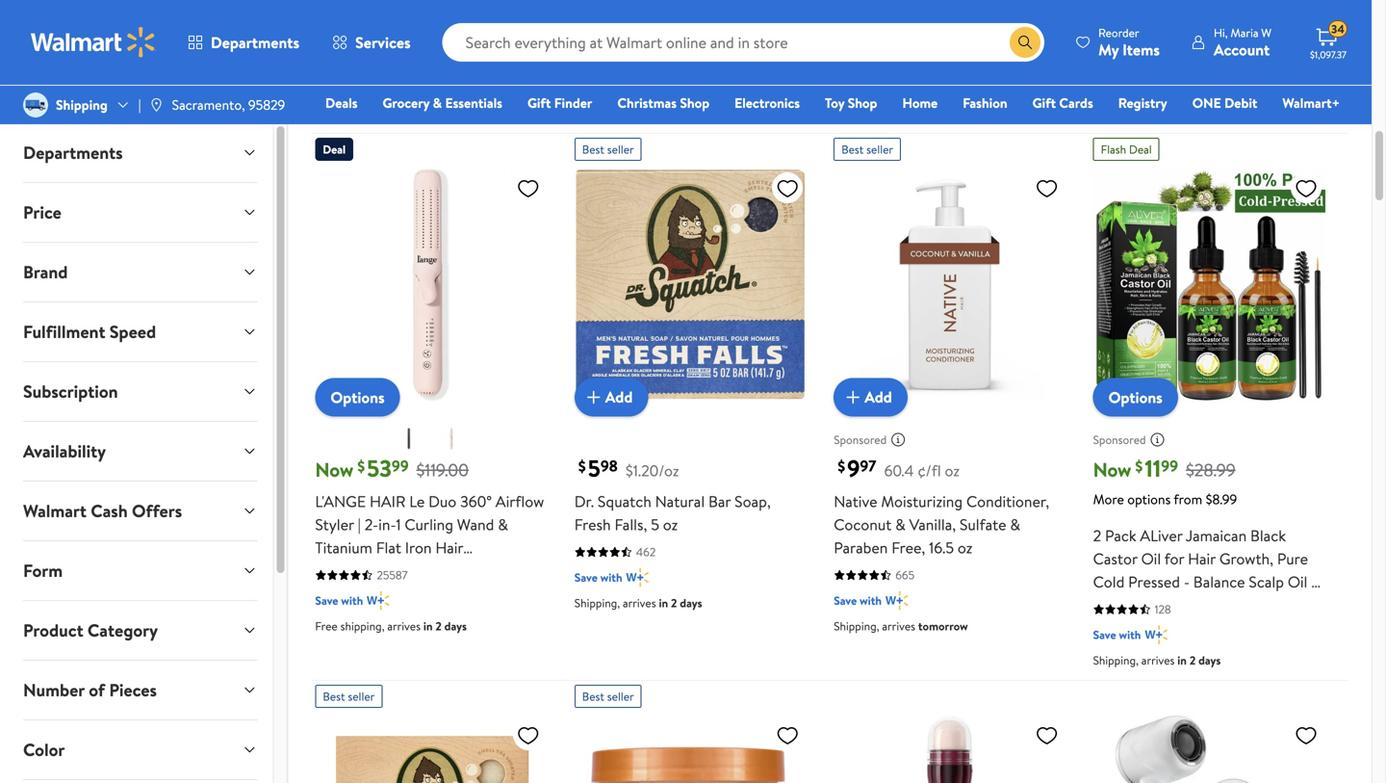 Task type: vqa. For each thing, say whether or not it's contained in the screenshot.
'Hi, Kendall P Account'
no



Task type: describe. For each thing, give the bounding box(es) containing it.
- right the nail
[[1202, 594, 1208, 615]]

tree hut body scrub, shea sugar hydrating exfoliator for softer, smoother skin, vanilla, 18 oz image
[[575, 715, 807, 783]]

1 vertical spatial 5
[[651, 514, 660, 535]]

coconut
[[834, 514, 892, 535]]

blood
[[1156, 617, 1195, 638]]

seller down adjustable
[[348, 688, 375, 704]]

brand tab
[[8, 243, 273, 301]]

reorder
[[1099, 25, 1140, 41]]

add to favorites list, l'ange hair le duo 360° airflow styler | 2-in-1 curling wand & titanium flat iron hair straightener | professional hair curler with cooling air vents to lock in style | dual voltage & adjustable temp image
[[517, 176, 540, 200]]

walmart plus image down the 702
[[627, 78, 649, 97]]

services
[[355, 32, 411, 53]]

deals link
[[317, 92, 366, 113]]

& inside the 2 pack aliver jamaican black castor oil for hair growth, pure cold pressed - balance scalp oil - strengthen nail - nourish skin - promote blood circulation, natural hair & body oil
[[1178, 640, 1189, 661]]

soap,
[[735, 490, 771, 512]]

add to favorites list, dr. squatch natural bar soap, birchwood breeze, 5 oz image
[[517, 723, 540, 747]]

shipping, arrives tomorrow
[[834, 618, 969, 634]]

11
[[1145, 452, 1162, 484]]

dr. squatch natural bar soap, birchwood breeze, 5 oz image
[[315, 715, 548, 783]]

fulfillment speed button
[[8, 302, 273, 361]]

options for 53
[[331, 386, 385, 408]]

w
[[1262, 25, 1272, 41]]

walmart image
[[31, 27, 156, 58]]

subscription button
[[8, 362, 273, 421]]

oz inside $ 5 98 $1.20/oz dr. squatch natural bar soap, fresh falls, 5 oz
[[663, 514, 678, 535]]

reorder my items
[[1099, 25, 1161, 60]]

save down fresh
[[575, 569, 598, 585]]

sacramento, 95829
[[172, 95, 285, 114]]

walmart cash offers button
[[8, 482, 273, 540]]

lock
[[315, 606, 347, 627]]

2 pack aliver jamaican black castor oil for hair growth, pure cold pressed - balance scalp oil - strengthen nail - nourish skin - promote blood circulation, natural hair & body oil
[[1094, 525, 1318, 661]]

flat
[[376, 537, 402, 558]]

christmas shop link
[[609, 92, 719, 113]]

753
[[1155, 54, 1174, 70]]

arrives down the 702
[[623, 105, 656, 121]]

skin
[[1268, 594, 1295, 615]]

add to cart image for 5
[[582, 386, 606, 409]]

walmart plus image up shipping, arrives tomorrow
[[886, 591, 909, 610]]

now $ 53 99 $119.00 l'ange hair le duo 360° airflow styler | 2-in-1 curling wand & titanium flat iron hair straightener | professional hair curler with cooling air vents to lock in style | dual voltage & adjustable temp
[[315, 452, 544, 650]]

0 vertical spatial walmart plus image
[[1146, 78, 1168, 97]]

arrives right toy shop in the right top of the page
[[883, 82, 916, 98]]

60.4
[[885, 460, 914, 481]]

99 for 11
[[1162, 455, 1179, 476]]

registry
[[1119, 93, 1168, 112]]

price tab
[[8, 183, 273, 242]]

save down my at right
[[1094, 79, 1117, 96]]

add to favorites list, 2 pack aliver jamaican black castor oil for hair growth, pure cold pressed - balance scalp oil - strengthen nail - nourish skin - promote blood circulation, natural hair & body oil image
[[1295, 176, 1318, 200]]

price button
[[8, 183, 273, 242]]

walmart cash offers
[[23, 499, 182, 523]]

| up the cooling
[[402, 560, 405, 581]]

Walmart Site-Wide search field
[[443, 23, 1045, 62]]

walmart cash offers tab
[[8, 482, 273, 540]]

maybelline instant age rewind instant eraser multi use concealer, 141, 0.2 fl oz image
[[834, 715, 1067, 783]]

air
[[449, 583, 468, 604]]

hi, maria w account
[[1214, 25, 1272, 60]]

cash
[[91, 499, 128, 523]]

dr. squatch natural bar soap, fresh falls, 5 oz image
[[575, 168, 807, 401]]

form
[[23, 559, 63, 583]]

falls,
[[615, 514, 648, 535]]

to
[[513, 583, 528, 604]]

1
[[396, 514, 401, 535]]

finder
[[555, 93, 593, 112]]

services button
[[316, 19, 427, 65]]

home link
[[894, 92, 947, 113]]

add to favorites list, moosoo hair dryer, high-speed blow dryer with 4 temps & 3 speeds, 200 million negative ions hair dryer, 110,000 rpm brushless motor for fast drying image
[[1295, 723, 1318, 747]]

$1.20/oz
[[626, 460, 679, 481]]

462
[[636, 543, 656, 560]]

toy shop
[[825, 93, 878, 112]]

- right scalp
[[1312, 571, 1318, 592]]

| left 2-
[[358, 514, 361, 535]]

registry link
[[1110, 92, 1177, 113]]

l'ange hair le duo 360° airflow styler | 2-in-1 curling wand & titanium flat iron hair straightener | professional hair curler with cooling air vents to lock in style | dual voltage & adjustable temp image
[[315, 168, 548, 401]]

departments inside departments tab
[[23, 141, 123, 165]]

number of pieces tab
[[8, 661, 273, 719]]

ad disclaimer and feedback image for 11
[[1150, 432, 1166, 447]]

conditioner,
[[967, 490, 1050, 512]]

toy
[[825, 93, 845, 112]]

speed
[[110, 320, 156, 344]]

home
[[903, 93, 938, 112]]

form button
[[8, 541, 273, 600]]

with for walmart plus image to the bottom
[[1120, 626, 1142, 643]]

& down vents
[[498, 606, 509, 627]]

gift cards
[[1033, 93, 1094, 112]]

free,
[[892, 537, 926, 558]]

iron
[[405, 537, 432, 558]]

hair
[[370, 490, 406, 512]]

add to favorites list, dr. squatch natural bar soap, fresh falls, 5 oz image
[[776, 176, 800, 200]]

$ inside now $ 53 99 $119.00 l'ange hair le duo 360° airflow styler | 2-in-1 curling wand & titanium flat iron hair straightener | professional hair curler with cooling air vents to lock in style | dual voltage & adjustable temp
[[358, 456, 365, 477]]

sponsored for 9
[[834, 431, 887, 448]]

$8.99
[[1206, 490, 1238, 508]]

& down 'conditioner,' at the bottom of the page
[[1011, 514, 1021, 535]]

add for 5
[[606, 386, 633, 407]]

moisturizing
[[882, 490, 963, 512]]

options for 11
[[1109, 386, 1163, 408]]

for
[[1165, 548, 1185, 569]]

nourish
[[1212, 594, 1264, 615]]

- right skin
[[1299, 594, 1305, 615]]

walmart plus image up free shipping, arrives in 2 days
[[367, 591, 390, 610]]

color tab
[[8, 720, 273, 779]]

dr.
[[575, 490, 594, 512]]

with for walmart plus icon above shipping, arrives tomorrow
[[860, 592, 882, 608]]

add to favorites list, maybelline instant age rewind instant eraser multi use concealer, 141, 0.2 fl oz image
[[1036, 723, 1059, 747]]

702
[[636, 54, 655, 70]]

sponsored for $
[[1094, 431, 1147, 448]]

gift finder
[[528, 93, 593, 112]]

gift for gift cards
[[1033, 93, 1057, 112]]

options
[[1128, 490, 1171, 508]]

electronics
[[735, 93, 800, 112]]

now for 53
[[315, 456, 354, 483]]

straightener
[[315, 560, 398, 581]]

styler
[[315, 514, 354, 535]]

16.5
[[929, 537, 955, 558]]

$ inside now $ 11 99 $28.99 more options from $8.99
[[1136, 456, 1144, 477]]

| left dual
[[403, 606, 406, 627]]

$ 9 97 60.4 ¢/fl oz native moisturizing conditioner, coconut & vanilla, sulfate & paraben free, 16.5 oz
[[834, 452, 1050, 558]]

pack
[[1106, 525, 1137, 546]]

- up the nail
[[1184, 571, 1190, 592]]

natural inside $ 5 98 $1.20/oz dr. squatch natural bar soap, fresh falls, 5 oz
[[656, 490, 705, 512]]

shipping
[[56, 95, 108, 114]]

account
[[1214, 39, 1271, 60]]

665
[[896, 567, 915, 583]]

flash deal
[[1101, 141, 1152, 157]]

1 vertical spatial departments button
[[8, 123, 273, 182]]

more
[[1094, 490, 1125, 508]]

with for top walmart plus image
[[1120, 79, 1142, 96]]

add to favorites list, native moisturizing conditioner, coconut & vanilla, sulfate & paraben free, 16.5 oz image
[[1036, 176, 1059, 200]]

one debit
[[1193, 93, 1258, 112]]

cooling
[[393, 583, 445, 604]]

2 deal from the left
[[1130, 141, 1152, 157]]

sulfate
[[960, 514, 1007, 535]]

wand
[[457, 514, 494, 535]]

options link for 53
[[315, 378, 400, 416]]

$ 5 98 $1.20/oz dr. squatch natural bar soap, fresh falls, 5 oz
[[575, 452, 771, 535]]

with for walmart plus icon under the 702
[[601, 79, 623, 96]]

with for walmart plus icon over free shipping, arrives in 2 days
[[341, 592, 363, 608]]

color button
[[8, 720, 273, 779]]



Task type: locate. For each thing, give the bounding box(es) containing it.
1 horizontal spatial sponsored
[[1094, 431, 1147, 448]]

hair up professional
[[436, 537, 463, 558]]

1 vertical spatial walmart plus image
[[627, 568, 649, 587]]

2 ad disclaimer and feedback image from the left
[[1150, 432, 1166, 447]]

electronics link
[[726, 92, 809, 113]]

seller up tree hut body scrub, shea sugar hydrating exfoliator for softer, smoother skin, vanilla, 18 oz image
[[608, 688, 634, 704]]

3 $ from the left
[[838, 456, 846, 477]]

0 horizontal spatial add
[[606, 386, 633, 407]]

gift finder link
[[519, 92, 601, 113]]

with for the middle walmart plus image
[[601, 569, 623, 585]]

2 pack aliver jamaican black castor oil for hair growth, pure cold pressed - balance scalp oil - strengthen nail - nourish skin - promote blood circulation, natural hair & body oil image
[[1094, 168, 1326, 401]]

98
[[601, 455, 618, 476]]

2 99 from the left
[[1162, 455, 1179, 476]]

99 for 53
[[392, 455, 409, 476]]

seller down toy shop in the right top of the page
[[867, 141, 894, 157]]

$ left 9 on the right bottom of page
[[838, 456, 846, 477]]

save up toy shop in the right top of the page
[[834, 56, 857, 73]]

shipping,
[[341, 618, 385, 634]]

2 shop from the left
[[848, 93, 878, 112]]

gift left cards
[[1033, 93, 1057, 112]]

tab
[[8, 780, 273, 783]]

add to cart image for 9
[[842, 386, 865, 409]]

1 options from the left
[[331, 386, 385, 408]]

oz right ¢/fl
[[945, 460, 960, 481]]

1 vertical spatial oil
[[1288, 571, 1308, 592]]

natural
[[656, 490, 705, 512], [1094, 640, 1143, 661]]

1 horizontal spatial ad disclaimer and feedback image
[[1150, 432, 1166, 447]]

availability
[[23, 439, 106, 463]]

in inside now $ 53 99 $119.00 l'ange hair le duo 360° airflow styler | 2-in-1 curling wand & titanium flat iron hair straightener | professional hair curler with cooling air vents to lock in style | dual voltage & adjustable temp
[[350, 606, 362, 627]]

0 vertical spatial natural
[[656, 490, 705, 512]]

sponsored
[[834, 431, 887, 448], [1094, 431, 1147, 448]]

sacramento,
[[172, 95, 245, 114]]

add button up the 97
[[834, 378, 908, 416]]

adjustable
[[315, 629, 385, 650]]

oz right falls,
[[663, 514, 678, 535]]

128
[[1155, 601, 1172, 617]]

1 add to cart image from the left
[[582, 386, 606, 409]]

items
[[1123, 39, 1161, 60]]

flash
[[1101, 141, 1127, 157]]

natural left bar
[[656, 490, 705, 512]]

0 vertical spatial oz
[[945, 460, 960, 481]]

1 gift from the left
[[528, 93, 551, 112]]

53
[[367, 452, 392, 484]]

bar
[[709, 490, 731, 512]]

2 now from the left
[[1094, 456, 1132, 483]]

& right wand
[[498, 514, 508, 535]]

1 now from the left
[[315, 456, 354, 483]]

availability button
[[8, 422, 273, 481]]

ad disclaimer and feedback image for 97
[[891, 432, 906, 447]]

1 horizontal spatial deal
[[1130, 141, 1152, 157]]

subscription tab
[[8, 362, 273, 421]]

walmart+ link
[[1275, 92, 1349, 113]]

0 horizontal spatial deal
[[323, 141, 346, 157]]

black image
[[398, 427, 421, 450]]

with right finder
[[601, 79, 623, 96]]

0 horizontal spatial now
[[315, 456, 354, 483]]

2 add from the left
[[865, 386, 893, 407]]

add to cart image up 98
[[582, 386, 606, 409]]

0 vertical spatial departments
[[211, 32, 300, 53]]

grocery & essentials
[[383, 93, 503, 112]]

with inside now $ 53 99 $119.00 l'ange hair le duo 360° airflow styler | 2-in-1 curling wand & titanium flat iron hair straightener | professional hair curler with cooling air vents to lock in style | dual voltage & adjustable temp
[[361, 583, 390, 604]]

with up style
[[361, 583, 390, 604]]

2 add to cart image from the left
[[842, 386, 865, 409]]

1 deal from the left
[[323, 141, 346, 157]]

departments
[[211, 32, 300, 53], [23, 141, 123, 165]]

Search search field
[[443, 23, 1045, 62]]

1 add button from the left
[[575, 378, 649, 416]]

options
[[331, 386, 385, 408], [1109, 386, 1163, 408]]

grocery
[[383, 93, 430, 112]]

$28.99
[[1186, 458, 1236, 482]]

0 horizontal spatial add to cart image
[[582, 386, 606, 409]]

1 horizontal spatial add to cart image
[[842, 386, 865, 409]]

2 sponsored from the left
[[1094, 431, 1147, 448]]

departments button up sacramento, 95829
[[171, 19, 316, 65]]

save down strengthen
[[1094, 626, 1117, 643]]

walmart+
[[1283, 93, 1341, 112]]

native moisturizing conditioner, coconut & vanilla, sulfate & paraben free, 16.5 oz image
[[834, 168, 1067, 401]]

1 vertical spatial oz
[[663, 514, 678, 535]]

0 horizontal spatial sponsored
[[834, 431, 887, 448]]

now for 11
[[1094, 456, 1132, 483]]

number of pieces
[[23, 678, 157, 702]]

1 horizontal spatial add button
[[834, 378, 908, 416]]

departments down shipping
[[23, 141, 123, 165]]

0 horizontal spatial 5
[[588, 452, 601, 484]]

category
[[88, 618, 158, 642]]

5
[[588, 452, 601, 484], [651, 514, 660, 535]]

availability tab
[[8, 422, 273, 481]]

circulation,
[[1198, 617, 1275, 638]]

walmart plus image down "128"
[[1146, 625, 1168, 644]]

2 vertical spatial oil
[[1230, 640, 1250, 661]]

34
[[1332, 21, 1345, 37]]

tomorrow
[[919, 618, 969, 634]]

99 inside now $ 11 99 $28.99 more options from $8.99
[[1162, 455, 1179, 476]]

add up 98
[[606, 386, 633, 407]]

hair up to
[[493, 560, 521, 581]]

ad disclaimer and feedback image up 11
[[1150, 432, 1166, 447]]

natural inside the 2 pack aliver jamaican black castor oil for hair growth, pure cold pressed - balance scalp oil - strengthen nail - nourish skin - promote blood circulation, natural hair & body oil
[[1094, 640, 1143, 661]]

with up shipping, arrives tomorrow
[[860, 592, 882, 608]]

1 horizontal spatial shop
[[848, 93, 878, 112]]

& right grocery
[[433, 93, 442, 112]]

$ left 11
[[1136, 456, 1144, 477]]

add button up 98
[[575, 378, 649, 416]]

-
[[1184, 571, 1190, 592], [1312, 571, 1318, 592], [1202, 594, 1208, 615], [1299, 594, 1305, 615]]

 image
[[23, 92, 48, 117]]

in-
[[379, 514, 396, 535]]

save down the paraben
[[834, 592, 857, 608]]

titanium
[[315, 537, 373, 558]]

add button for 9
[[834, 378, 908, 416]]

with down items
[[1120, 79, 1142, 96]]

95829
[[248, 95, 285, 114]]

shop right toy
[[848, 93, 878, 112]]

arrives down the cooling
[[388, 618, 421, 634]]

2 options from the left
[[1109, 386, 1163, 408]]

add to cart image
[[582, 386, 606, 409], [842, 386, 865, 409]]

with up shipping,
[[341, 592, 363, 608]]

& up free,
[[896, 514, 906, 535]]

one
[[1193, 93, 1222, 112]]

$ left 98
[[579, 456, 586, 477]]

gift cards link
[[1024, 92, 1102, 113]]

pressed
[[1129, 571, 1181, 592]]

native
[[834, 490, 878, 512]]

2 horizontal spatial oil
[[1288, 571, 1308, 592]]

departments up 95829
[[211, 32, 300, 53]]

product category button
[[8, 601, 273, 660]]

1 $ from the left
[[358, 456, 365, 477]]

oil down pure
[[1288, 571, 1308, 592]]

oil down circulation,
[[1230, 640, 1250, 661]]

1 ad disclaimer and feedback image from the left
[[891, 432, 906, 447]]

price
[[23, 200, 62, 224]]

with down strengthen
[[1120, 626, 1142, 643]]

options up 53 at the bottom left
[[331, 386, 385, 408]]

2 gift from the left
[[1033, 93, 1057, 112]]

walmart plus image down 753
[[1146, 78, 1168, 97]]

add up the 97
[[865, 386, 893, 407]]

shop
[[680, 93, 710, 112], [848, 93, 878, 112]]

0 horizontal spatial shop
[[680, 93, 710, 112]]

| up departments tab
[[138, 95, 141, 114]]

sponsored up the 97
[[834, 431, 887, 448]]

product category tab
[[8, 601, 273, 660]]

2 inside the 2 pack aliver jamaican black castor oil for hair growth, pure cold pressed - balance scalp oil - strengthen nail - nourish skin - promote blood circulation, natural hair & body oil
[[1094, 525, 1102, 546]]

debit
[[1225, 93, 1258, 112]]

walmart plus image
[[1146, 78, 1168, 97], [627, 568, 649, 587], [1146, 625, 1168, 644]]

paraben
[[834, 537, 888, 558]]

gift left finder
[[528, 93, 551, 112]]

1 sponsored from the left
[[834, 431, 887, 448]]

gift for gift finder
[[528, 93, 551, 112]]

departments button
[[171, 19, 316, 65], [8, 123, 273, 182]]

2 $ from the left
[[579, 456, 586, 477]]

2 vertical spatial oz
[[958, 537, 973, 558]]

2 add button from the left
[[834, 378, 908, 416]]

1 horizontal spatial departments
[[211, 32, 300, 53]]

0 vertical spatial oil
[[1142, 548, 1162, 569]]

options link up black image
[[315, 378, 400, 416]]

add button for 5
[[575, 378, 649, 416]]

dual
[[410, 606, 440, 627]]

natural down promote
[[1094, 640, 1143, 661]]

0 horizontal spatial options link
[[315, 378, 400, 416]]

1 99 from the left
[[392, 455, 409, 476]]

with down fresh
[[601, 569, 623, 585]]

1 options link from the left
[[315, 378, 400, 416]]

$ inside $ 5 98 $1.20/oz dr. squatch natural bar soap, fresh falls, 5 oz
[[579, 456, 586, 477]]

walmart plus image
[[886, 55, 909, 74], [627, 78, 649, 97], [367, 591, 390, 610], [886, 591, 909, 610]]

1 horizontal spatial options
[[1109, 386, 1163, 408]]

1 horizontal spatial add
[[865, 386, 893, 407]]

25587
[[377, 567, 408, 583]]

0 horizontal spatial oil
[[1142, 548, 1162, 569]]

1 horizontal spatial 5
[[651, 514, 660, 535]]

1 horizontal spatial oil
[[1230, 640, 1250, 661]]

vanilla,
[[910, 514, 956, 535]]

now up the l'ange
[[315, 456, 354, 483]]

hair down jamaican at right
[[1189, 548, 1216, 569]]

growth,
[[1220, 548, 1274, 569]]

with up toy shop in the right top of the page
[[860, 56, 882, 73]]

with for walmart plus icon on top of home
[[860, 56, 882, 73]]

scalp
[[1250, 571, 1285, 592]]

seller down "christmas"
[[608, 141, 634, 157]]

1 horizontal spatial natural
[[1094, 640, 1143, 661]]

99 inside now $ 53 99 $119.00 l'ange hair le duo 360° airflow styler | 2-in-1 curling wand & titanium flat iron hair straightener | professional hair curler with cooling air vents to lock in style | dual voltage & adjustable temp
[[392, 455, 409, 476]]

options up 11
[[1109, 386, 1163, 408]]

subscription
[[23, 379, 118, 404]]

arrives up "flash deal"
[[1142, 105, 1175, 121]]

2 vertical spatial walmart plus image
[[1146, 625, 1168, 644]]

hi,
[[1214, 25, 1228, 41]]

fulfillment speed tab
[[8, 302, 273, 361]]

1 add from the left
[[606, 386, 633, 407]]

1 vertical spatial departments
[[23, 141, 123, 165]]

shop inside 'link'
[[680, 93, 710, 112]]

1 shop from the left
[[680, 93, 710, 112]]

5 up dr.
[[588, 452, 601, 484]]

walmart plus image down 462
[[627, 568, 649, 587]]

0 vertical spatial departments button
[[171, 19, 316, 65]]

departments button up price tab
[[8, 123, 273, 182]]

fashion
[[963, 93, 1008, 112]]

0 horizontal spatial 99
[[392, 455, 409, 476]]

1 horizontal spatial now
[[1094, 456, 1132, 483]]

0 horizontal spatial gift
[[528, 93, 551, 112]]

walmart plus image up home
[[886, 55, 909, 74]]

airflow
[[496, 490, 544, 512]]

oil left for
[[1142, 548, 1162, 569]]

2
[[412, 82, 418, 98], [931, 82, 937, 98], [671, 105, 677, 121], [1190, 105, 1196, 121], [1094, 525, 1102, 546], [671, 595, 677, 611], [436, 618, 442, 634], [1190, 652, 1196, 668]]

pieces
[[109, 678, 157, 702]]

ad disclaimer and feedback image
[[891, 432, 906, 447], [1150, 432, 1166, 447]]

from
[[1174, 490, 1203, 508]]

0 horizontal spatial options
[[331, 386, 385, 408]]

$ inside $ 9 97 60.4 ¢/fl oz native moisturizing conditioner, coconut & vanilla, sulfate & paraben free, 16.5 oz
[[838, 456, 846, 477]]

balance
[[1194, 571, 1246, 592]]

departments tab
[[8, 123, 273, 182]]

arrives right deals
[[364, 82, 397, 98]]

0 horizontal spatial departments
[[23, 141, 123, 165]]

castor
[[1094, 548, 1138, 569]]

shop right "christmas"
[[680, 93, 710, 112]]

0 horizontal spatial add button
[[575, 378, 649, 416]]

pure
[[1278, 548, 1309, 569]]

arrives down 462
[[623, 595, 656, 611]]

1 horizontal spatial gift
[[1033, 93, 1057, 112]]

5 right falls,
[[651, 514, 660, 535]]

0 vertical spatial 5
[[588, 452, 601, 484]]

99 down black image
[[392, 455, 409, 476]]

now inside now $ 53 99 $119.00 l'ange hair le duo 360° airflow styler | 2-in-1 curling wand & titanium flat iron hair straightener | professional hair curler with cooling air vents to lock in style | dual voltage & adjustable temp
[[315, 456, 354, 483]]

add for 9
[[865, 386, 893, 407]]

cards
[[1060, 93, 1094, 112]]

4 $ from the left
[[1136, 456, 1144, 477]]

arrives down the 'blood'
[[1142, 652, 1175, 668]]

1 vertical spatial natural
[[1094, 640, 1143, 661]]

deal down deals link
[[323, 141, 346, 157]]

curling
[[405, 514, 454, 535]]

walmart
[[23, 499, 87, 523]]

search icon image
[[1018, 35, 1033, 50]]

arrives left tomorrow on the bottom of the page
[[883, 618, 916, 634]]

form tab
[[8, 541, 273, 600]]

add to cart image up the 97
[[842, 386, 865, 409]]

shop for toy shop
[[848, 93, 878, 112]]

99
[[392, 455, 409, 476], [1162, 455, 1179, 476]]

deal right flash
[[1130, 141, 1152, 157]]

free shipping, arrives in 2 days
[[315, 618, 467, 634]]

2 options link from the left
[[1094, 378, 1179, 416]]

cold
[[1094, 571, 1125, 592]]

sponsored up 11
[[1094, 431, 1147, 448]]

9
[[848, 452, 860, 484]]

shop for christmas shop
[[680, 93, 710, 112]]

now inside now $ 11 99 $28.99 more options from $8.99
[[1094, 456, 1132, 483]]

my
[[1099, 39, 1119, 60]]

save with
[[834, 56, 882, 73], [575, 79, 623, 96], [1094, 79, 1142, 96], [575, 569, 623, 585], [315, 592, 363, 608], [834, 592, 882, 608], [1094, 626, 1142, 643]]

oil
[[1142, 548, 1162, 569], [1288, 571, 1308, 592], [1230, 640, 1250, 661]]

add to favorites list, tree hut body scrub, shea sugar hydrating exfoliator for softer, smoother skin, vanilla, 18 oz image
[[776, 723, 800, 747]]

 image
[[149, 97, 164, 113]]

options link up 11
[[1094, 378, 1179, 416]]

hair down the 'blood'
[[1147, 640, 1175, 661]]

offers
[[132, 499, 182, 523]]

product
[[23, 618, 83, 642]]

save
[[834, 56, 857, 73], [575, 79, 598, 96], [1094, 79, 1117, 96], [575, 569, 598, 585], [315, 592, 338, 608], [834, 592, 857, 608], [1094, 626, 1117, 643]]

add
[[606, 386, 633, 407], [865, 386, 893, 407]]

save left "christmas"
[[575, 79, 598, 96]]

now up the more
[[1094, 456, 1132, 483]]

¢/fl
[[918, 460, 942, 481]]

315
[[377, 31, 393, 47]]

$1,097.37
[[1311, 48, 1347, 61]]

1 horizontal spatial options link
[[1094, 378, 1179, 416]]

0 horizontal spatial natural
[[656, 490, 705, 512]]

99 up 'from'
[[1162, 455, 1179, 476]]

1 horizontal spatial 99
[[1162, 455, 1179, 476]]

maria
[[1231, 25, 1259, 41]]

ad disclaimer and feedback image up 60.4
[[891, 432, 906, 447]]

options link for 11
[[1094, 378, 1179, 416]]

strengthen
[[1094, 594, 1169, 615]]

97
[[860, 455, 877, 476]]

0 horizontal spatial ad disclaimer and feedback image
[[891, 432, 906, 447]]

$ left 53 at the bottom left
[[358, 456, 365, 477]]

moosoo hair dryer, high-speed blow dryer with 4 temps & 3 speeds, 200 million negative ions hair dryer, 110,000 rpm brushless motor for fast drying image
[[1094, 715, 1326, 783]]

pink image
[[440, 427, 463, 450]]

brand
[[23, 260, 68, 284]]

save up free
[[315, 592, 338, 608]]

nail
[[1172, 594, 1198, 615]]

oz right "16.5"
[[958, 537, 973, 558]]

one debit link
[[1184, 92, 1267, 113]]

360°
[[460, 490, 492, 512]]

& down the 'blood'
[[1178, 640, 1189, 661]]



